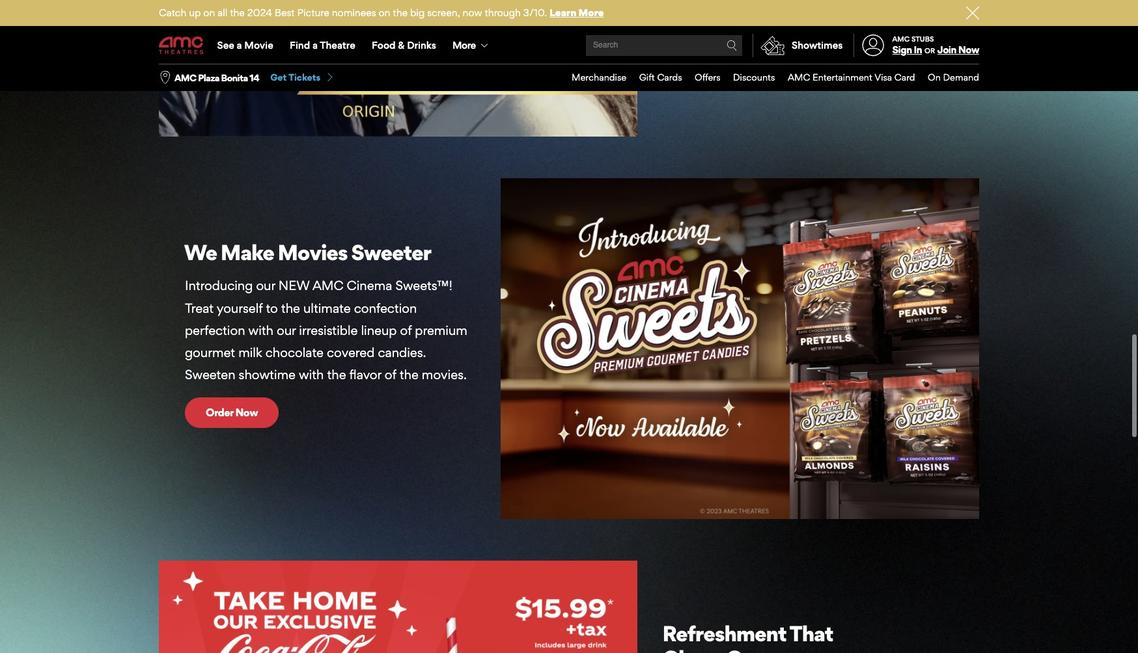 Task type: describe. For each thing, give the bounding box(es) containing it.
showtimes link
[[753, 34, 843, 57]]

movie
[[244, 39, 273, 51]]

sign in or join amc stubs element
[[853, 27, 979, 64]]

drinks
[[407, 39, 436, 51]]

see
[[217, 39, 234, 51]]

showtimes
[[792, 39, 843, 51]]

candies.
[[378, 345, 426, 361]]

tickets for get tickets link to the left
[[289, 72, 321, 83]]

new
[[279, 278, 310, 294]]

1 horizontal spatial with
[[299, 367, 324, 383]]

find a theatre
[[290, 39, 355, 51]]

read
[[684, 47, 708, 60]]

make
[[221, 240, 274, 266]]

or
[[925, 46, 935, 55]]

flavor
[[349, 367, 382, 383]]

perfection
[[185, 323, 245, 339]]

entertainment
[[813, 72, 873, 83]]

food
[[372, 39, 396, 51]]

order
[[206, 407, 233, 420]]

tickets for rightmost get tickets link
[[823, 47, 857, 60]]

3/10.
[[523, 7, 547, 19]]

showtimes image
[[753, 34, 792, 57]]

find a theatre link
[[282, 27, 364, 64]]

a for theatre
[[313, 39, 318, 51]]

introducing
[[185, 278, 253, 294]]

merchandise link
[[559, 64, 627, 91]]

card
[[895, 72, 915, 83]]

to
[[266, 301, 278, 316]]

a for movie
[[237, 39, 242, 51]]

amc plaza bonita 14 button
[[175, 71, 259, 84]]

amc for sign
[[892, 34, 910, 44]]

amc for bonita
[[175, 72, 196, 83]]

0 vertical spatial our
[[256, 278, 275, 294]]

that
[[790, 622, 833, 648]]

irresistible
[[299, 323, 358, 339]]

we
[[184, 240, 217, 266]]

we make movies sweeter
[[184, 240, 431, 266]]

cinema
[[347, 278, 392, 294]]

offers
[[695, 72, 721, 83]]

sweeter
[[351, 240, 431, 266]]

showtime
[[239, 367, 296, 383]]

best
[[275, 7, 295, 19]]

sweeten
[[185, 367, 235, 383]]

more button
[[444, 27, 499, 64]]

join now button
[[938, 44, 979, 56]]

0 horizontal spatial with
[[248, 323, 273, 339]]

join
[[938, 44, 957, 56]]

big
[[410, 7, 425, 19]]

amc stubs sign in or join now
[[892, 34, 979, 56]]

2 horizontal spatial more
[[711, 47, 736, 60]]

refreshment that glows on
[[663, 622, 833, 654]]

the right to
[[281, 301, 300, 316]]

0 horizontal spatial get tickets link
[[270, 72, 335, 84]]

demand
[[943, 72, 979, 83]]

sweets™!
[[396, 278, 452, 294]]

user profile image
[[855, 35, 892, 56]]

merchandise
[[572, 72, 627, 83]]

offers link
[[682, 64, 721, 91]]

search the AMC website text field
[[591, 41, 727, 50]]

all
[[218, 7, 227, 19]]

0 vertical spatial of
[[400, 323, 412, 339]]

treat
[[185, 301, 214, 316]]

get for rightmost get tickets link
[[804, 47, 821, 60]]

the left big
[[393, 7, 408, 19]]

amc inside introducing our new amc cinema sweets™! treat yourself to the ultimate confection perfection with our irresistible lineup of premium gourmet milk chocolate covered candies. sweeten showtime with the flavor of the movies.
[[313, 278, 344, 294]]

food & drinks
[[372, 39, 436, 51]]

gift cards link
[[627, 64, 682, 91]]

milk
[[238, 345, 262, 361]]

in
[[914, 44, 922, 56]]

amc for visa
[[788, 72, 810, 83]]

amc entertainment visa card link
[[775, 64, 915, 91]]

1 horizontal spatial more
[[579, 7, 604, 19]]



Task type: locate. For each thing, give the bounding box(es) containing it.
1 horizontal spatial get tickets link
[[783, 39, 878, 69]]

get tickets for get tickets link to the left
[[270, 72, 321, 83]]

more right 'read'
[[711, 47, 736, 60]]

0 vertical spatial with
[[248, 323, 273, 339]]

amc up "ultimate"
[[313, 278, 344, 294]]

amc inside amc entertainment visa card link
[[788, 72, 810, 83]]

tickets up entertainment
[[823, 47, 857, 60]]

submit search icon image
[[727, 40, 737, 51]]

movies
[[278, 240, 347, 266]]

on
[[203, 7, 215, 19], [379, 7, 390, 19]]

learn more link
[[550, 7, 604, 19]]

ultimate
[[303, 301, 351, 316]]

introducing our new amc cinema sweets™! treat yourself to the ultimate confection perfection with our irresistible lineup of premium gourmet milk chocolate covered candies. sweeten showtime with the flavor of the movies.
[[185, 278, 467, 383]]

0 horizontal spatial our
[[256, 278, 275, 294]]

1 horizontal spatial on
[[379, 7, 390, 19]]

amc down the showtimes link
[[788, 72, 810, 83]]

more right learn
[[579, 7, 604, 19]]

gift cards
[[639, 72, 682, 83]]

1 vertical spatial menu
[[559, 64, 979, 91]]

catch up on all the 2024 best picture nominees on the big screen, now through 3/10. learn more
[[159, 7, 604, 19]]

0 vertical spatial get
[[804, 47, 821, 60]]

amc inside amc plaza bonita 14 button
[[175, 72, 196, 83]]

1 vertical spatial on
[[726, 646, 755, 654]]

the down the covered
[[327, 367, 346, 383]]

order now
[[206, 407, 258, 420]]

on inside menu
[[928, 72, 941, 83]]

movies.
[[422, 367, 467, 383]]

on down or at the right top
[[928, 72, 941, 83]]

stubs
[[912, 34, 934, 44]]

discounts link
[[721, 64, 775, 91]]

on demand
[[928, 72, 979, 83]]

covered
[[327, 345, 375, 361]]

plaza
[[198, 72, 219, 83]]

with down chocolate
[[299, 367, 324, 383]]

get
[[804, 47, 821, 60], [270, 72, 287, 83]]

tickets down find
[[289, 72, 321, 83]]

&
[[398, 39, 405, 51]]

0 vertical spatial on
[[928, 72, 941, 83]]

1 vertical spatial with
[[299, 367, 324, 383]]

0 horizontal spatial get
[[270, 72, 287, 83]]

lineup
[[361, 323, 397, 339]]

amc up sign
[[892, 34, 910, 44]]

gift
[[639, 72, 655, 83]]

more down now
[[453, 39, 476, 51]]

amc
[[892, 34, 910, 44], [788, 72, 810, 83], [175, 72, 196, 83], [313, 278, 344, 294]]

0 vertical spatial now
[[958, 44, 979, 56]]

our up chocolate
[[277, 323, 296, 339]]

on inside refreshment that glows on
[[726, 646, 755, 654]]

get tickets for rightmost get tickets link
[[804, 47, 857, 60]]

bonita
[[221, 72, 248, 83]]

glows
[[663, 646, 722, 654]]

read more
[[684, 47, 736, 60]]

cards
[[657, 72, 682, 83]]

1 horizontal spatial a
[[313, 39, 318, 51]]

menu down showtimes image
[[559, 64, 979, 91]]

menu down learn
[[159, 27, 979, 64]]

through
[[485, 7, 521, 19]]

1 horizontal spatial tickets
[[823, 47, 857, 60]]

menu containing more
[[159, 27, 979, 64]]

0 horizontal spatial on
[[203, 7, 215, 19]]

order now link
[[185, 398, 279, 428]]

now right order
[[235, 407, 258, 420]]

get tickets link up entertainment
[[783, 39, 878, 69]]

the
[[230, 7, 245, 19], [393, 7, 408, 19], [281, 301, 300, 316], [327, 367, 346, 383], [400, 367, 419, 383]]

of
[[400, 323, 412, 339], [385, 367, 396, 383]]

amc logo image
[[159, 37, 204, 54], [159, 37, 204, 54]]

find
[[290, 39, 310, 51]]

1 vertical spatial tickets
[[289, 72, 321, 83]]

1 horizontal spatial now
[[958, 44, 979, 56]]

discounts
[[733, 72, 775, 83]]

learn
[[550, 7, 577, 19]]

amc inside amc stubs sign in or join now
[[892, 34, 910, 44]]

0 horizontal spatial now
[[235, 407, 258, 420]]

menu containing merchandise
[[559, 64, 979, 91]]

now
[[958, 44, 979, 56], [235, 407, 258, 420]]

get right 14
[[270, 72, 287, 83]]

now
[[463, 7, 482, 19]]

confection
[[354, 301, 417, 316]]

sign in button
[[892, 44, 922, 56]]

the right all
[[230, 7, 245, 19]]

14
[[250, 72, 259, 83]]

0 vertical spatial get tickets link
[[783, 39, 878, 69]]

see a movie
[[217, 39, 273, 51]]

get tickets down find
[[270, 72, 321, 83]]

1 vertical spatial get
[[270, 72, 287, 83]]

get tickets up entertainment
[[804, 47, 857, 60]]

the down candies. in the bottom of the page
[[400, 367, 419, 383]]

on right nominees
[[379, 7, 390, 19]]

2 a from the left
[[313, 39, 318, 51]]

1 horizontal spatial on
[[928, 72, 941, 83]]

screen,
[[427, 7, 460, 19]]

amc plaza bonita 14
[[175, 72, 259, 83]]

0 vertical spatial tickets
[[823, 47, 857, 60]]

0 vertical spatial get tickets
[[804, 47, 857, 60]]

0 horizontal spatial more
[[453, 39, 476, 51]]

menu
[[159, 27, 979, 64], [559, 64, 979, 91]]

a right find
[[313, 39, 318, 51]]

premium
[[415, 323, 467, 339]]

2 on from the left
[[379, 7, 390, 19]]

on demand link
[[915, 64, 979, 91]]

a right see
[[237, 39, 242, 51]]

up
[[189, 7, 201, 19]]

nominees
[[332, 7, 376, 19]]

2024
[[247, 7, 272, 19]]

get tickets link down find
[[270, 72, 335, 84]]

theatre
[[320, 39, 355, 51]]

with up milk
[[248, 323, 273, 339]]

get for get tickets link to the left
[[270, 72, 287, 83]]

picture
[[297, 7, 329, 19]]

1 horizontal spatial of
[[400, 323, 412, 339]]

catch
[[159, 7, 186, 19]]

visa
[[875, 72, 892, 83]]

on left all
[[203, 7, 215, 19]]

origin blog image
[[159, 0, 638, 137]]

now right join
[[958, 44, 979, 56]]

1 on from the left
[[203, 7, 215, 19]]

close this dialog image
[[1116, 628, 1129, 642]]

refreshment
[[663, 622, 786, 648]]

read more link
[[664, 39, 757, 69]]

gourmet
[[185, 345, 235, 361]]

amc left "plaza"
[[175, 72, 196, 83]]

our
[[256, 278, 275, 294], [277, 323, 296, 339]]

our up to
[[256, 278, 275, 294]]

now inside amc stubs sign in or join now
[[958, 44, 979, 56]]

0 vertical spatial menu
[[159, 27, 979, 64]]

1 vertical spatial our
[[277, 323, 296, 339]]

more
[[579, 7, 604, 19], [453, 39, 476, 51], [711, 47, 736, 60]]

1 vertical spatial now
[[235, 407, 258, 420]]

1 horizontal spatial get
[[804, 47, 821, 60]]

0 horizontal spatial on
[[726, 646, 755, 654]]

1 horizontal spatial get tickets
[[804, 47, 857, 60]]

now inside order now link
[[235, 407, 258, 420]]

1 vertical spatial get tickets
[[270, 72, 321, 83]]

tickets
[[823, 47, 857, 60], [289, 72, 321, 83]]

1 vertical spatial get tickets link
[[270, 72, 335, 84]]

of down candies. in the bottom of the page
[[385, 367, 396, 383]]

1 horizontal spatial our
[[277, 323, 296, 339]]

0 horizontal spatial of
[[385, 367, 396, 383]]

sign
[[892, 44, 912, 56]]

1 a from the left
[[237, 39, 242, 51]]

amc entertainment visa card
[[788, 72, 915, 83]]

chocolate
[[266, 345, 324, 361]]

on
[[928, 72, 941, 83], [726, 646, 755, 654]]

1 vertical spatial of
[[385, 367, 396, 383]]

more inside button
[[453, 39, 476, 51]]

of up candies. in the bottom of the page
[[400, 323, 412, 339]]

yourself
[[217, 301, 263, 316]]

dialog
[[0, 0, 1138, 654]]

see a movie link
[[209, 27, 282, 64]]

get up entertainment
[[804, 47, 821, 60]]

on right glows
[[726, 646, 755, 654]]

0 horizontal spatial tickets
[[289, 72, 321, 83]]

0 horizontal spatial a
[[237, 39, 242, 51]]

0 horizontal spatial get tickets
[[270, 72, 321, 83]]

food & drinks link
[[364, 27, 444, 64]]



Task type: vqa. For each thing, say whether or not it's contained in the screenshot.
the bottommost Get
yes



